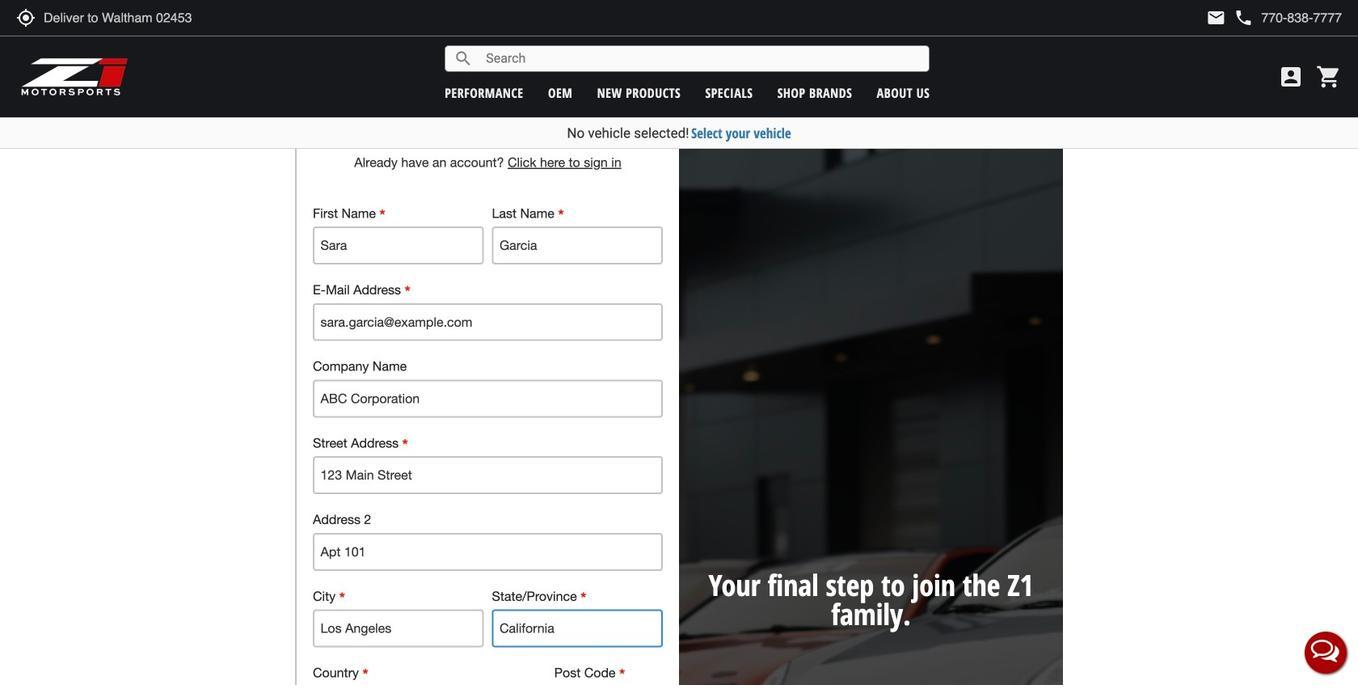 Task type: locate. For each thing, give the bounding box(es) containing it.
Apartment, Suite or Bldg. text field
[[313, 533, 663, 571]]

E-Mail Address text field
[[313, 303, 663, 341]]

City text field
[[313, 609, 484, 647]]

Last Name text field
[[492, 227, 663, 264]]

Company Name text field
[[313, 380, 663, 418]]



Task type: describe. For each thing, give the bounding box(es) containing it.
Search search field
[[473, 46, 929, 71]]

Street Address text field
[[313, 456, 663, 494]]

State/​Province text field
[[492, 609, 663, 647]]

First Name text field
[[313, 227, 484, 264]]

z1 motorsports logo image
[[20, 57, 129, 97]]



Task type: vqa. For each thing, say whether or not it's contained in the screenshot.
2016
no



